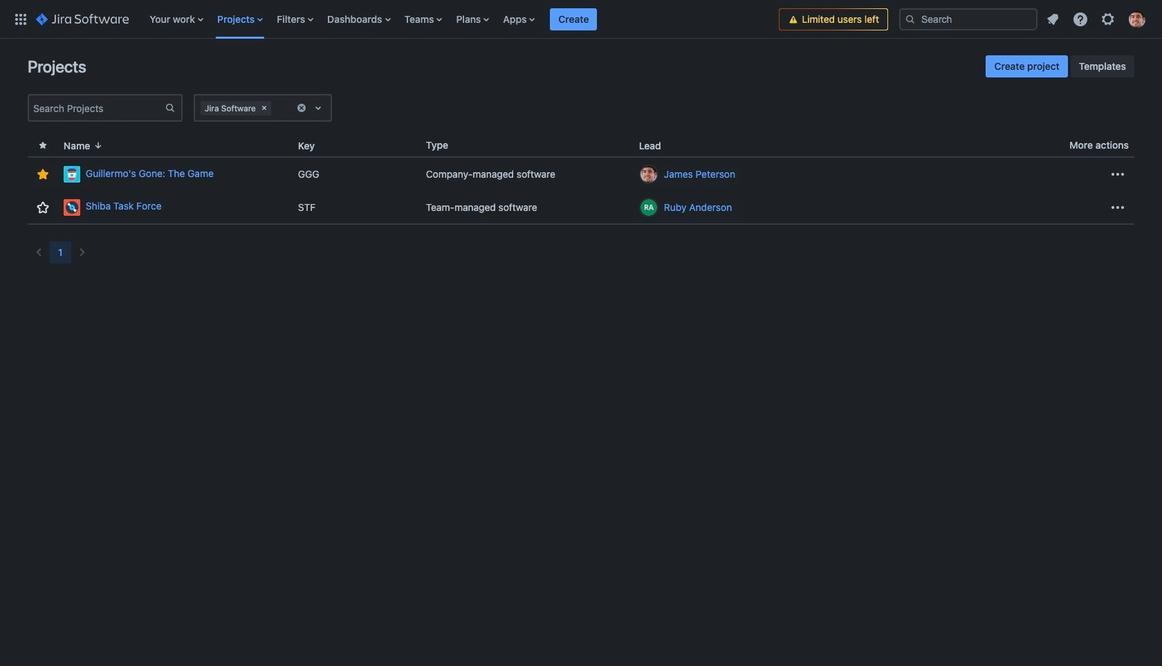 Task type: vqa. For each thing, say whether or not it's contained in the screenshot.
managed
no



Task type: describe. For each thing, give the bounding box(es) containing it.
settings image
[[1100, 11, 1117, 27]]

1 horizontal spatial list
[[1041, 7, 1154, 31]]

more image for star shiba task force image
[[1110, 199, 1126, 216]]

Search Projects text field
[[29, 98, 165, 118]]

clear image
[[259, 102, 270, 113]]

primary element
[[8, 0, 779, 38]]

help image
[[1072, 11, 1089, 27]]

previous image
[[30, 244, 47, 261]]

clear image
[[296, 102, 307, 113]]

more image for star guillermo's gone: the game icon
[[1110, 166, 1126, 183]]

appswitcher icon image
[[12, 11, 29, 27]]

next image
[[74, 244, 90, 261]]

your profile and settings image
[[1129, 11, 1146, 27]]



Task type: locate. For each thing, give the bounding box(es) containing it.
Choose Jira products text field
[[274, 101, 277, 115]]

notifications image
[[1045, 11, 1061, 27]]

open image
[[310, 100, 327, 116]]

2 more image from the top
[[1110, 199, 1126, 216]]

Search field
[[899, 8, 1038, 30]]

group
[[986, 55, 1135, 77]]

star shiba task force image
[[35, 199, 51, 216]]

0 horizontal spatial list
[[143, 0, 779, 38]]

1 vertical spatial more image
[[1110, 199, 1126, 216]]

star guillermo's gone: the game image
[[35, 166, 51, 183]]

1 more image from the top
[[1110, 166, 1126, 183]]

0 vertical spatial more image
[[1110, 166, 1126, 183]]

jira software image
[[36, 11, 129, 27], [36, 11, 129, 27]]

list item
[[550, 0, 597, 38]]

search image
[[905, 13, 916, 25]]

banner
[[0, 0, 1162, 39]]

None search field
[[899, 8, 1038, 30]]

list
[[143, 0, 779, 38], [1041, 7, 1154, 31]]

more image
[[1110, 166, 1126, 183], [1110, 199, 1126, 216]]



